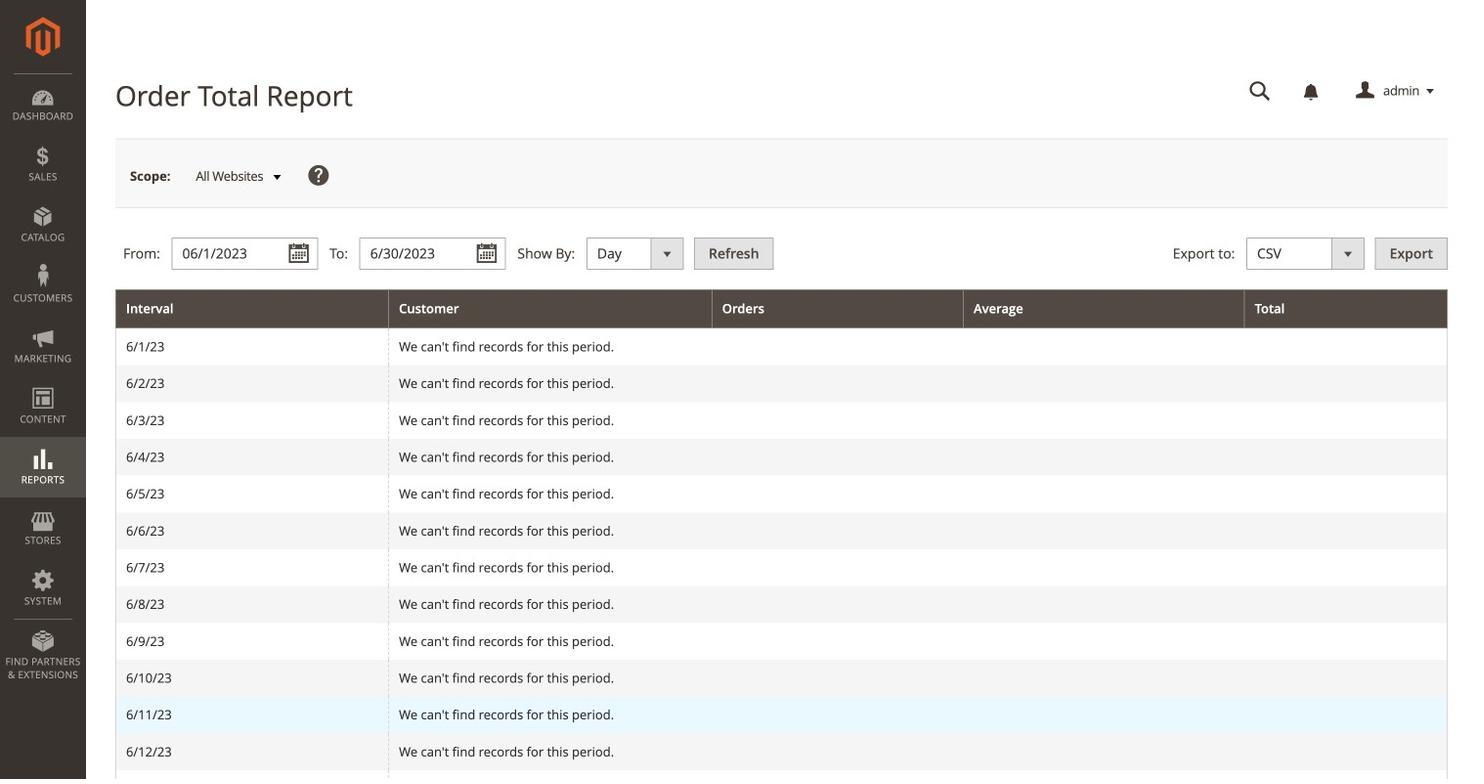 Task type: locate. For each thing, give the bounding box(es) containing it.
magento admin panel image
[[26, 17, 60, 57]]

menu bar
[[0, 73, 86, 692]]

None text field
[[1236, 74, 1285, 109], [172, 238, 318, 270], [360, 238, 506, 270], [1236, 74, 1285, 109], [172, 238, 318, 270], [360, 238, 506, 270]]



